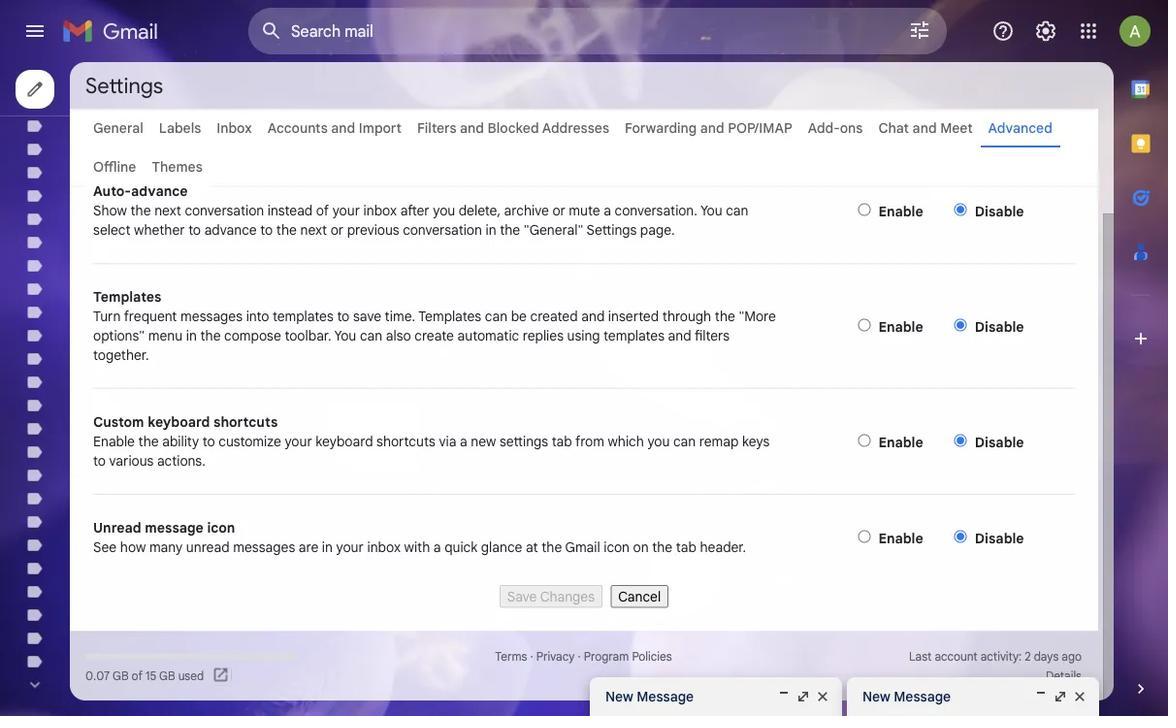 Task type: locate. For each thing, give the bounding box(es) containing it.
1 horizontal spatial of
[[316, 201, 329, 218]]

settings
[[85, 72, 163, 99], [587, 221, 637, 238]]

addresses
[[542, 119, 610, 136]]

settings up 'general'
[[85, 72, 163, 99]]

save
[[507, 588, 537, 605]]

created
[[531, 307, 578, 324]]

1 vertical spatial messages
[[233, 538, 295, 555]]

templates up toolbar.
[[273, 307, 334, 324]]

meet
[[941, 119, 973, 136]]

policies
[[632, 649, 672, 663]]

you down save
[[334, 327, 357, 344]]

in down delete,
[[486, 221, 497, 238]]

1 new from the left
[[606, 688, 634, 705]]

general
[[93, 119, 144, 136]]

1 horizontal spatial tab
[[676, 538, 697, 555]]

or
[[553, 201, 566, 218], [331, 221, 344, 238]]

templates
[[273, 307, 334, 324], [604, 327, 665, 344]]

a inside auto-advance show the next conversation instead of your inbox after you delete, archive or mute a conversation. you can select whether to advance to the next or previous conversation in the "general" settings page.
[[604, 201, 612, 218]]

0 horizontal spatial in
[[186, 327, 197, 344]]

and for accounts
[[331, 119, 356, 136]]

to down instead
[[260, 221, 273, 238]]

templates
[[93, 288, 162, 305], [419, 307, 482, 324]]

settings
[[500, 432, 549, 449]]

0 horizontal spatial ·
[[530, 649, 533, 663]]

terms link
[[495, 649, 528, 663]]

a right with
[[434, 538, 441, 555]]

4 disable from the top
[[975, 530, 1025, 547]]

1 horizontal spatial icon
[[604, 538, 630, 555]]

advanced
[[989, 119, 1053, 136]]

0 horizontal spatial you
[[433, 201, 455, 218]]

add-ons
[[808, 119, 863, 136]]

1 gb from the left
[[113, 668, 129, 683]]

0 vertical spatial in
[[486, 221, 497, 238]]

1 vertical spatial templates
[[419, 307, 482, 324]]

3 disable from the top
[[975, 433, 1025, 450]]

and left pop/imap
[[701, 119, 725, 136]]

next up whether
[[154, 201, 181, 218]]

1 horizontal spatial in
[[322, 538, 333, 555]]

message down policies
[[637, 688, 694, 705]]

1 disable radio from the top
[[955, 203, 967, 215]]

1 disable radio from the top
[[955, 318, 967, 331]]

many
[[149, 538, 183, 555]]

1 vertical spatial disable radio
[[955, 434, 967, 447]]

can down save
[[360, 327, 383, 344]]

0 horizontal spatial templates
[[273, 307, 334, 324]]

your for inbox
[[333, 201, 360, 218]]

1 vertical spatial your
[[285, 432, 312, 449]]

2 message from the left
[[894, 688, 951, 705]]

you
[[701, 201, 723, 218], [334, 327, 357, 344]]

0 vertical spatial of
[[316, 201, 329, 218]]

2 horizontal spatial in
[[486, 221, 497, 238]]

a right mute
[[604, 201, 612, 218]]

1 minimize image from the left
[[777, 689, 792, 705]]

shortcuts left via
[[377, 432, 436, 449]]

and for forwarding
[[701, 119, 725, 136]]

0 horizontal spatial settings
[[85, 72, 163, 99]]

1 new message from the left
[[606, 688, 694, 705]]

2 vertical spatial in
[[322, 538, 333, 555]]

templates up turn
[[93, 288, 162, 305]]

1 vertical spatial in
[[186, 327, 197, 344]]

tab inside the unread message icon see how many unread messages are in your inbox with a quick glance at the gmail icon on the tab header.
[[676, 538, 697, 555]]

0 vertical spatial enable radio
[[858, 203, 871, 215]]

the up filters
[[715, 307, 736, 324]]

filters and blocked addresses link
[[417, 119, 610, 136]]

0.07
[[85, 668, 110, 683]]

and for chat
[[913, 119, 937, 136]]

unread
[[93, 519, 141, 536]]

1 horizontal spatial advance
[[204, 221, 257, 238]]

to left save
[[337, 307, 350, 324]]

and up using
[[582, 307, 605, 324]]

page.
[[641, 221, 675, 238]]

from
[[576, 432, 605, 449]]

and right chat
[[913, 119, 937, 136]]

message for minimize icon corresponding to pop out icon
[[894, 688, 951, 705]]

0 horizontal spatial tab
[[552, 432, 572, 449]]

save changes button
[[500, 585, 603, 608]]

gb
[[113, 668, 129, 683], [159, 668, 175, 683]]

1 horizontal spatial you
[[701, 201, 723, 218]]

1 message from the left
[[637, 688, 694, 705]]

1 vertical spatial a
[[460, 432, 468, 449]]

your inside the unread message icon see how many unread messages are in your inbox with a quick glance at the gmail icon on the tab header.
[[336, 538, 364, 555]]

1 vertical spatial or
[[331, 221, 344, 238]]

2 new message from the left
[[863, 688, 951, 705]]

0 horizontal spatial or
[[331, 221, 344, 238]]

1 vertical spatial icon
[[604, 538, 630, 555]]

0 vertical spatial templates
[[93, 288, 162, 305]]

0 horizontal spatial minimize image
[[777, 689, 792, 705]]

inserted
[[608, 307, 659, 324]]

1 vertical spatial disable radio
[[955, 530, 967, 543]]

enable for unread message icon see how many unread messages are in your inbox with a quick glance at the gmail icon on the tab header.
[[879, 530, 924, 547]]

1 horizontal spatial or
[[553, 201, 566, 218]]

1 horizontal spatial settings
[[587, 221, 637, 238]]

advance right whether
[[204, 221, 257, 238]]

1 horizontal spatial you
[[648, 432, 670, 449]]

1 vertical spatial settings
[[587, 221, 637, 238]]

0 horizontal spatial next
[[154, 201, 181, 218]]

you right which
[[648, 432, 670, 449]]

filters
[[695, 327, 730, 344]]

0 horizontal spatial conversation
[[185, 201, 264, 218]]

support image
[[992, 19, 1015, 43]]

which
[[608, 432, 644, 449]]

enable
[[879, 202, 924, 219], [879, 318, 924, 335], [93, 432, 135, 449], [879, 433, 924, 450], [879, 530, 924, 547]]

0 vertical spatial your
[[333, 201, 360, 218]]

1 horizontal spatial gb
[[159, 668, 175, 683]]

0 horizontal spatial advance
[[131, 182, 188, 199]]

keyboard right 'customize'
[[316, 432, 373, 449]]

a right via
[[460, 432, 468, 449]]

1 vertical spatial conversation
[[403, 221, 482, 238]]

0 vertical spatial keyboard
[[148, 413, 210, 430]]

new for minimize icon corresponding to pop out icon
[[863, 688, 891, 705]]

minimize image left pop out icon
[[1034, 689, 1049, 705]]

0 horizontal spatial new
[[606, 688, 634, 705]]

mute
[[569, 201, 601, 218]]

tab left header.
[[676, 538, 697, 555]]

2 horizontal spatial a
[[604, 201, 612, 218]]

in right menu
[[186, 327, 197, 344]]

icon up unread
[[207, 519, 235, 536]]

1 enable radio from the top
[[858, 203, 871, 215]]

the down instead
[[276, 221, 297, 238]]

can left the remap
[[674, 432, 696, 449]]

conversation down themes link
[[185, 201, 264, 218]]

can up automatic
[[485, 307, 508, 324]]

icon
[[207, 519, 235, 536], [604, 538, 630, 555]]

inbox link
[[217, 119, 252, 136]]

your right are
[[336, 538, 364, 555]]

keyboard
[[148, 413, 210, 430], [316, 432, 373, 449]]

0 vertical spatial you
[[433, 201, 455, 218]]

new right close icon
[[863, 688, 891, 705]]

inbox
[[364, 201, 397, 218], [367, 538, 401, 555]]

privacy link
[[536, 649, 575, 663]]

1 vertical spatial keyboard
[[316, 432, 373, 449]]

last
[[909, 649, 932, 663]]

also
[[386, 327, 411, 344]]

advanced search options image
[[901, 11, 940, 50]]

2 · from the left
[[578, 649, 581, 663]]

through
[[663, 307, 712, 324]]

gb right 0.07
[[113, 668, 129, 683]]

templates up create
[[419, 307, 482, 324]]

1 vertical spatial of
[[132, 668, 143, 683]]

1 horizontal spatial conversation
[[403, 221, 482, 238]]

filters
[[417, 119, 457, 136]]

0 vertical spatial icon
[[207, 519, 235, 536]]

0 vertical spatial templates
[[273, 307, 334, 324]]

1 horizontal spatial minimize image
[[1034, 689, 1049, 705]]

you right the after
[[433, 201, 455, 218]]

2 enable radio from the top
[[858, 318, 871, 331]]

2 new from the left
[[863, 688, 891, 705]]

messages inside the unread message icon see how many unread messages are in your inbox with a quick glance at the gmail icon on the tab header.
[[233, 538, 295, 555]]

1 vertical spatial templates
[[604, 327, 665, 344]]

tab left the from
[[552, 432, 572, 449]]

search mail image
[[254, 14, 289, 49]]

2 vertical spatial your
[[336, 538, 364, 555]]

0 vertical spatial disable radio
[[955, 318, 967, 331]]

· right terms
[[530, 649, 533, 663]]

or left 'previous'
[[331, 221, 344, 238]]

3 enable radio from the top
[[858, 434, 871, 447]]

conversation down the after
[[403, 221, 482, 238]]

disable
[[975, 202, 1025, 219], [975, 318, 1025, 335], [975, 433, 1025, 450], [975, 530, 1025, 547]]

of inside footer
[[132, 668, 143, 683]]

disable for see how many unread messages are in your inbox with a quick glance at the gmail icon on the tab header.
[[975, 530, 1025, 547]]

1 vertical spatial you
[[334, 327, 357, 344]]

custom keyboard shortcuts enable the ability to customize your keyboard shortcuts via a new settings tab from which you can remap keys to various actions.
[[93, 413, 770, 469]]

icon left on at the bottom right
[[604, 538, 630, 555]]

cancel button
[[611, 585, 669, 608]]

you inside auto-advance show the next conversation instead of your inbox after you delete, archive or mute a conversation. you can select whether to advance to the next or previous conversation in the "general" settings page.
[[433, 201, 455, 218]]

messages
[[181, 307, 243, 324], [233, 538, 295, 555]]

inbox up 'previous'
[[364, 201, 397, 218]]

ons
[[840, 119, 863, 136]]

be
[[511, 307, 527, 324]]

2 vertical spatial a
[[434, 538, 441, 555]]

and right the filters
[[460, 119, 484, 136]]

·
[[530, 649, 533, 663], [578, 649, 581, 663]]

enable inside custom keyboard shortcuts enable the ability to customize your keyboard shortcuts via a new settings tab from which you can remap keys to various actions.
[[93, 432, 135, 449]]

time.
[[385, 307, 416, 324]]

0 horizontal spatial of
[[132, 668, 143, 683]]

0 horizontal spatial message
[[637, 688, 694, 705]]

you right conversation.
[[701, 201, 723, 218]]

0 vertical spatial shortcuts
[[214, 413, 278, 430]]

minimize image
[[777, 689, 792, 705], [1034, 689, 1049, 705]]

the left "compose" on the top left
[[200, 327, 221, 344]]

1 vertical spatial enable radio
[[858, 318, 871, 331]]

actions.
[[157, 452, 206, 469]]

toolbar.
[[285, 327, 332, 344]]

gb right 15
[[159, 668, 175, 683]]

2 disable radio from the top
[[955, 434, 967, 447]]

new message down last
[[863, 688, 951, 705]]

1 horizontal spatial new
[[863, 688, 891, 705]]

accounts and import link
[[268, 119, 402, 136]]

Disable radio
[[955, 318, 967, 331], [955, 530, 967, 543]]

shortcuts up 'customize'
[[214, 413, 278, 430]]

1 horizontal spatial keyboard
[[316, 432, 373, 449]]

used
[[178, 668, 204, 683]]

1 vertical spatial tab
[[676, 538, 697, 555]]

1 horizontal spatial templates
[[604, 327, 665, 344]]

tab list
[[1114, 62, 1169, 646]]

shortcuts
[[214, 413, 278, 430], [377, 432, 436, 449]]

at
[[526, 538, 538, 555]]

2 vertical spatial enable radio
[[858, 434, 871, 447]]

disable for show the next conversation instead of your inbox after you delete, archive or mute a conversation. you can select whether to advance to the next or previous conversation in the "general" settings page.
[[975, 202, 1025, 219]]

2 minimize image from the left
[[1034, 689, 1049, 705]]

Disable radio
[[955, 203, 967, 215], [955, 434, 967, 447]]

navigation
[[0, 0, 233, 716], [93, 580, 1076, 608]]

1 vertical spatial shortcuts
[[377, 432, 436, 449]]

0 horizontal spatial gb
[[113, 668, 129, 683]]

1 disable from the top
[[975, 202, 1025, 219]]

last account activity: 2 days ago details
[[909, 649, 1082, 683]]

message
[[637, 688, 694, 705], [894, 688, 951, 705]]

labels link
[[159, 119, 201, 136]]

0 vertical spatial or
[[553, 201, 566, 218]]

to
[[188, 221, 201, 238], [260, 221, 273, 238], [337, 307, 350, 324], [203, 432, 215, 449], [93, 452, 106, 469]]

2 gb from the left
[[159, 668, 175, 683]]

quick
[[445, 538, 478, 555]]

your right 'customize'
[[285, 432, 312, 449]]

new
[[471, 432, 496, 449]]

footer
[[70, 646, 1099, 685]]

new message down policies
[[606, 688, 694, 705]]

whether
[[134, 221, 185, 238]]

0 vertical spatial a
[[604, 201, 612, 218]]

general link
[[93, 119, 144, 136]]

and left import
[[331, 119, 356, 136]]

15
[[146, 668, 157, 683]]

new down program policies link
[[606, 688, 634, 705]]

your up 'previous'
[[333, 201, 360, 218]]

in
[[486, 221, 497, 238], [186, 327, 197, 344], [322, 538, 333, 555]]

· right privacy "link"
[[578, 649, 581, 663]]

privacy
[[536, 649, 575, 663]]

None search field
[[248, 8, 947, 54]]

gmail image
[[62, 12, 168, 50]]

of left 15
[[132, 668, 143, 683]]

can
[[726, 201, 749, 218], [485, 307, 508, 324], [360, 327, 383, 344], [674, 432, 696, 449]]

close image
[[1073, 689, 1088, 705]]

minimize image left pop out image
[[777, 689, 792, 705]]

unread
[[186, 538, 230, 555]]

follow link to manage storage image
[[212, 666, 231, 685]]

messages up "compose" on the top left
[[181, 307, 243, 324]]

messages left are
[[233, 538, 295, 555]]

1 horizontal spatial templates
[[419, 307, 482, 324]]

0 horizontal spatial a
[[434, 538, 441, 555]]

the right on at the bottom right
[[652, 538, 673, 555]]

the up various
[[138, 432, 159, 449]]

your inside custom keyboard shortcuts enable the ability to customize your keyboard shortcuts via a new settings tab from which you can remap keys to various actions.
[[285, 432, 312, 449]]

0 vertical spatial conversation
[[185, 201, 264, 218]]

keyboard up ability
[[148, 413, 210, 430]]

1 vertical spatial inbox
[[367, 538, 401, 555]]

inbox
[[217, 119, 252, 136]]

message down last
[[894, 688, 951, 705]]

1 horizontal spatial next
[[300, 221, 327, 238]]

1 vertical spatial you
[[648, 432, 670, 449]]

advance down themes
[[131, 182, 188, 199]]

templates down inserted at the top right of page
[[604, 327, 665, 344]]

0 vertical spatial you
[[701, 201, 723, 218]]

new message for pop out icon
[[863, 688, 951, 705]]

auto-advance show the next conversation instead of your inbox after you delete, archive or mute a conversation. you can select whether to advance to the next or previous conversation in the "general" settings page.
[[93, 182, 749, 238]]

1 horizontal spatial a
[[460, 432, 468, 449]]

to left various
[[93, 452, 106, 469]]

or up "general"
[[553, 201, 566, 218]]

0 horizontal spatial you
[[334, 327, 357, 344]]

you
[[433, 201, 455, 218], [648, 432, 670, 449]]

0 vertical spatial advance
[[131, 182, 188, 199]]

you inside templates turn frequent messages into templates to save time. templates can be created and inserted through the "more options" menu in the compose toolbar. you can also create automatic replies using templates and filters together.
[[334, 327, 357, 344]]

0 vertical spatial tab
[[552, 432, 572, 449]]

2 disable radio from the top
[[955, 530, 967, 543]]

in right are
[[322, 538, 333, 555]]

0 horizontal spatial new message
[[606, 688, 694, 705]]

forwarding
[[625, 119, 697, 136]]

0 vertical spatial inbox
[[364, 201, 397, 218]]

your
[[333, 201, 360, 218], [285, 432, 312, 449], [336, 538, 364, 555]]

0 vertical spatial disable radio
[[955, 203, 967, 215]]

next down instead
[[300, 221, 327, 238]]

2 disable from the top
[[975, 318, 1025, 335]]

pop out image
[[796, 689, 812, 705]]

inbox left with
[[367, 538, 401, 555]]

0 vertical spatial settings
[[85, 72, 163, 99]]

of right instead
[[316, 201, 329, 218]]

into
[[246, 307, 269, 324]]

1 horizontal spatial ·
[[578, 649, 581, 663]]

1 horizontal spatial message
[[894, 688, 951, 705]]

1 horizontal spatial new message
[[863, 688, 951, 705]]

pop/imap
[[728, 119, 793, 136]]

settings down mute
[[587, 221, 637, 238]]

can right conversation.
[[726, 201, 749, 218]]

you inside auto-advance show the next conversation instead of your inbox after you delete, archive or mute a conversation. you can select whether to advance to the next or previous conversation in the "general" settings page.
[[701, 201, 723, 218]]

0 vertical spatial messages
[[181, 307, 243, 324]]

Enable radio
[[858, 203, 871, 215], [858, 318, 871, 331], [858, 434, 871, 447]]

close image
[[815, 689, 831, 705]]

your inside auto-advance show the next conversation instead of your inbox after you delete, archive or mute a conversation. you can select whether to advance to the next or previous conversation in the "general" settings page.
[[333, 201, 360, 218]]

forwarding and pop/imap link
[[625, 119, 793, 136]]

in inside templates turn frequent messages into templates to save time. templates can be created and inserted through the "more options" menu in the compose toolbar. you can also create automatic replies using templates and filters together.
[[186, 327, 197, 344]]

tab inside custom keyboard shortcuts enable the ability to customize your keyboard shortcuts via a new settings tab from which you can remap keys to various actions.
[[552, 432, 572, 449]]

glance
[[481, 538, 523, 555]]

the inside custom keyboard shortcuts enable the ability to customize your keyboard shortcuts via a new settings tab from which you can remap keys to various actions.
[[138, 432, 159, 449]]



Task type: vqa. For each thing, say whether or not it's contained in the screenshot.
rightmost THE NEXT
yes



Task type: describe. For each thing, give the bounding box(es) containing it.
message
[[145, 519, 204, 536]]

custom
[[93, 413, 144, 430]]

create
[[415, 327, 454, 344]]

advanced link
[[989, 119, 1053, 136]]

how
[[120, 538, 146, 555]]

chat and meet link
[[879, 119, 973, 136]]

disable for turn frequent messages into templates to save time. templates can be created and inserted through the "more options" menu in the compose toolbar. you can also create automatic replies using templates and filters together.
[[975, 318, 1025, 335]]

the up whether
[[131, 201, 151, 218]]

themes
[[152, 158, 203, 175]]

enable radio for enable the ability to customize your keyboard shortcuts via a new settings tab from which you can remap keys to various actions.
[[858, 434, 871, 447]]

you inside custom keyboard shortcuts enable the ability to customize your keyboard shortcuts via a new settings tab from which you can remap keys to various actions.
[[648, 432, 670, 449]]

ago
[[1062, 649, 1082, 663]]

archive
[[504, 201, 549, 218]]

with
[[404, 538, 430, 555]]

frequent
[[124, 307, 177, 324]]

disable radio for show the next conversation instead of your inbox after you delete, archive or mute a conversation. you can select whether to advance to the next or previous conversation in the "general" settings page.
[[955, 203, 967, 215]]

menu
[[148, 327, 183, 344]]

are
[[299, 538, 319, 555]]

inbox inside auto-advance show the next conversation instead of your inbox after you delete, archive or mute a conversation. you can select whether to advance to the next or previous conversation in the "general" settings page.
[[364, 201, 397, 218]]

offline
[[93, 158, 136, 175]]

settings inside auto-advance show the next conversation instead of your inbox after you delete, archive or mute a conversation. you can select whether to advance to the next or previous conversation in the "general" settings page.
[[587, 221, 637, 238]]

a inside custom keyboard shortcuts enable the ability to customize your keyboard shortcuts via a new settings tab from which you can remap keys to various actions.
[[460, 432, 468, 449]]

enable for templates turn frequent messages into templates to save time. templates can be created and inserted through the "more options" menu in the compose toolbar. you can also create automatic replies using templates and filters together.
[[879, 318, 924, 335]]

options"
[[93, 327, 145, 344]]

themes link
[[152, 158, 203, 175]]

pop out image
[[1053, 689, 1069, 705]]

1 horizontal spatial shortcuts
[[377, 432, 436, 449]]

"more
[[739, 307, 776, 324]]

offline link
[[93, 158, 136, 175]]

days
[[1034, 649, 1059, 663]]

blocked
[[488, 119, 539, 136]]

add-ons link
[[808, 119, 863, 136]]

new for minimize icon related to pop out image
[[606, 688, 634, 705]]

minimize image for pop out icon
[[1034, 689, 1049, 705]]

in inside the unread message icon see how many unread messages are in your inbox with a quick glance at the gmail icon on the tab header.
[[322, 538, 333, 555]]

account
[[935, 649, 978, 663]]

disable for enable the ability to customize your keyboard shortcuts via a new settings tab from which you can remap keys to various actions.
[[975, 433, 1025, 450]]

save changes
[[507, 588, 595, 605]]

together.
[[93, 346, 149, 363]]

conversation.
[[615, 201, 698, 218]]

disable radio for enable the ability to customize your keyboard shortcuts via a new settings tab from which you can remap keys to various actions.
[[955, 434, 967, 447]]

disable radio for see how many unread messages are in your inbox with a quick glance at the gmail icon on the tab header.
[[955, 530, 967, 543]]

instead
[[268, 201, 313, 218]]

your for keyboard
[[285, 432, 312, 449]]

enable for auto-advance show the next conversation instead of your inbox after you delete, archive or mute a conversation. you can select whether to advance to the next or previous conversation in the "general" settings page.
[[879, 202, 924, 219]]

chat and meet
[[879, 119, 973, 136]]

in inside auto-advance show the next conversation instead of your inbox after you delete, archive or mute a conversation. you can select whether to advance to the next or previous conversation in the "general" settings page.
[[486, 221, 497, 238]]

cancel
[[619, 588, 661, 605]]

accounts and import
[[268, 119, 402, 136]]

to inside templates turn frequent messages into templates to save time. templates can be created and inserted through the "more options" menu in the compose toolbar. you can also create automatic replies using templates and filters together.
[[337, 307, 350, 324]]

1 vertical spatial next
[[300, 221, 327, 238]]

enable radio for turn frequent messages into templates to save time. templates can be created and inserted through the "more options" menu in the compose toolbar. you can also create automatic replies using templates and filters together.
[[858, 318, 871, 331]]

delete,
[[459, 201, 501, 218]]

filters and blocked addresses
[[417, 119, 610, 136]]

and for filters
[[460, 119, 484, 136]]

settings image
[[1035, 19, 1058, 43]]

on
[[633, 538, 649, 555]]

gmail
[[566, 538, 601, 555]]

program policies link
[[584, 649, 672, 663]]

disable radio for turn frequent messages into templates to save time. templates can be created and inserted through the "more options" menu in the compose toolbar. you can also create automatic replies using templates and filters together.
[[955, 318, 967, 331]]

after
[[401, 201, 430, 218]]

0 horizontal spatial keyboard
[[148, 413, 210, 430]]

accounts
[[268, 119, 328, 136]]

main menu image
[[23, 19, 47, 43]]

the down archive
[[500, 221, 520, 238]]

0 horizontal spatial templates
[[93, 288, 162, 305]]

2
[[1025, 649, 1031, 663]]

save
[[353, 307, 382, 324]]

compose
[[224, 327, 281, 344]]

can inside auto-advance show the next conversation instead of your inbox after you delete, archive or mute a conversation. you can select whether to advance to the next or previous conversation in the "general" settings page.
[[726, 201, 749, 218]]

"general"
[[524, 221, 584, 238]]

various
[[109, 452, 154, 469]]

Enable radio
[[858, 530, 871, 543]]

select
[[93, 221, 131, 238]]

0.07 gb of 15 gb used
[[85, 668, 204, 683]]

to right ability
[[203, 432, 215, 449]]

using
[[567, 327, 600, 344]]

inbox inside the unread message icon see how many unread messages are in your inbox with a quick glance at the gmail icon on the tab header.
[[367, 538, 401, 555]]

messages inside templates turn frequent messages into templates to save time. templates can be created and inserted through the "more options" menu in the compose toolbar. you can also create automatic replies using templates and filters together.
[[181, 307, 243, 324]]

minimize image for pop out image
[[777, 689, 792, 705]]

turn
[[93, 307, 121, 324]]

to right whether
[[188, 221, 201, 238]]

program
[[584, 649, 629, 663]]

activity:
[[981, 649, 1022, 663]]

details link
[[1046, 668, 1082, 683]]

customize
[[219, 432, 281, 449]]

via
[[439, 432, 457, 449]]

navigation containing save changes
[[93, 580, 1076, 608]]

terms
[[495, 649, 528, 663]]

1 · from the left
[[530, 649, 533, 663]]

previous
[[347, 221, 400, 238]]

header.
[[700, 538, 746, 555]]

import
[[359, 119, 402, 136]]

and down through
[[668, 327, 692, 344]]

the right at
[[542, 538, 562, 555]]

0 vertical spatial next
[[154, 201, 181, 218]]

footer containing terms
[[70, 646, 1099, 685]]

remap
[[700, 432, 739, 449]]

enable for custom keyboard shortcuts enable the ability to customize your keyboard shortcuts via a new settings tab from which you can remap keys to various actions.
[[879, 433, 924, 450]]

can inside custom keyboard shortcuts enable the ability to customize your keyboard shortcuts via a new settings tab from which you can remap keys to various actions.
[[674, 432, 696, 449]]

0 horizontal spatial shortcuts
[[214, 413, 278, 430]]

show
[[93, 201, 127, 218]]

forwarding and pop/imap
[[625, 119, 793, 136]]

of inside auto-advance show the next conversation instead of your inbox after you delete, archive or mute a conversation. you can select whether to advance to the next or previous conversation in the "general" settings page.
[[316, 201, 329, 218]]

see
[[93, 538, 117, 555]]

Search mail text field
[[291, 21, 854, 41]]

a inside the unread message icon see how many unread messages are in your inbox with a quick glance at the gmail icon on the tab header.
[[434, 538, 441, 555]]

replies
[[523, 327, 564, 344]]

message for minimize icon related to pop out image
[[637, 688, 694, 705]]

templates turn frequent messages into templates to save time. templates can be created and inserted through the "more options" menu in the compose toolbar. you can also create automatic replies using templates and filters together.
[[93, 288, 776, 363]]

add-
[[808, 119, 840, 136]]

unread message icon see how many unread messages are in your inbox with a quick glance at the gmail icon on the tab header.
[[93, 519, 746, 555]]

enable radio for show the next conversation instead of your inbox after you delete, archive or mute a conversation. you can select whether to advance to the next or previous conversation in the "general" settings page.
[[858, 203, 871, 215]]

changes
[[540, 588, 595, 605]]

0 horizontal spatial icon
[[207, 519, 235, 536]]

new message for pop out image
[[606, 688, 694, 705]]

chat
[[879, 119, 910, 136]]

1 vertical spatial advance
[[204, 221, 257, 238]]



